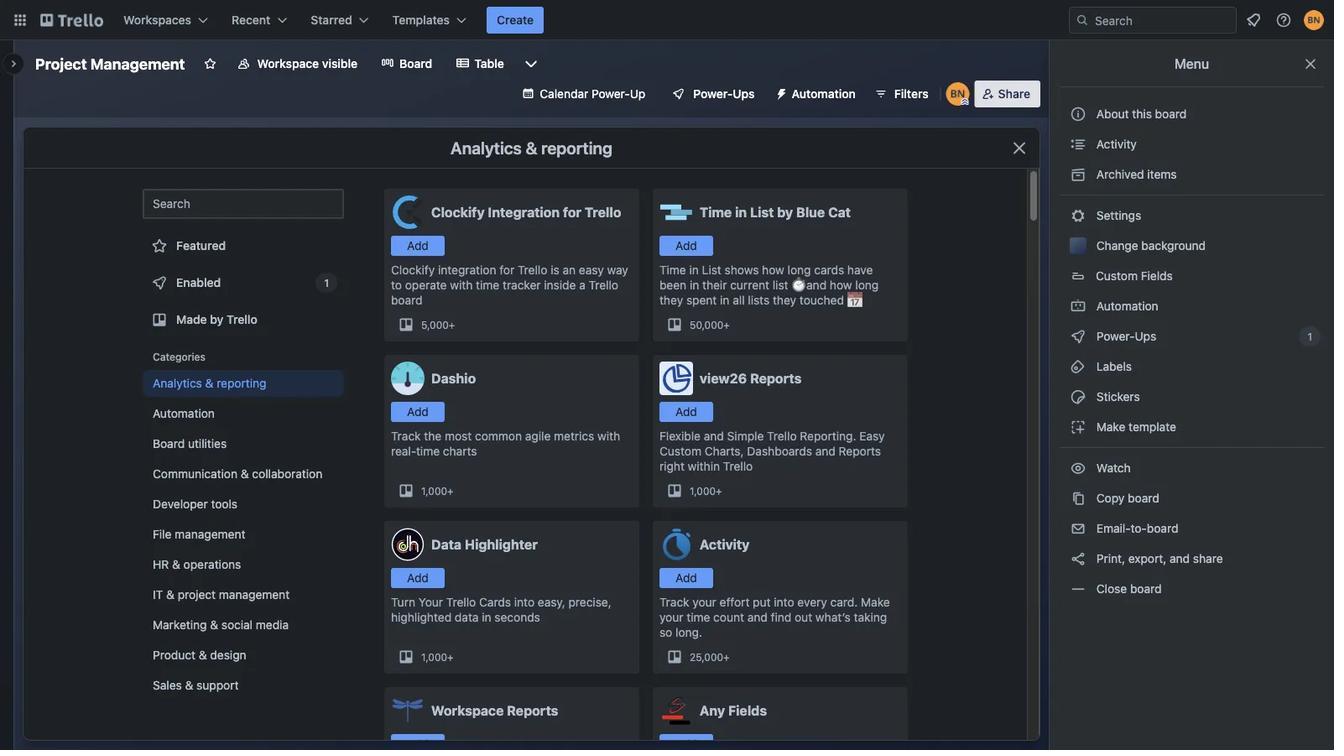 Task type: vqa. For each thing, say whether or not it's contained in the screenshot.
4
no



Task type: locate. For each thing, give the bounding box(es) containing it.
product & design link
[[143, 642, 344, 669]]

0 horizontal spatial custom
[[660, 444, 702, 458]]

0 horizontal spatial track
[[391, 429, 421, 443]]

1 vertical spatial time
[[660, 263, 686, 277]]

by
[[777, 204, 793, 220], [210, 313, 224, 326]]

cards
[[479, 595, 511, 609]]

background
[[1142, 239, 1206, 253]]

make
[[1097, 420, 1126, 434], [861, 595, 890, 609]]

clockify
[[431, 204, 485, 220], [391, 263, 435, 277]]

clockify inside the clockify integration for trello is an easy way to operate with time tracker inside a trello board
[[391, 263, 435, 277]]

track inside track the most common agile metrics with real-time charts
[[391, 429, 421, 443]]

0 vertical spatial analytics & reporting
[[451, 138, 613, 157]]

0 horizontal spatial with
[[450, 278, 473, 292]]

add button up long.
[[660, 568, 713, 588]]

time inside 'time in list shows how long cards have been in their current list ⏱️ and how long they spent in all lists they touched 📅'
[[660, 263, 686, 277]]

analytics
[[451, 138, 522, 157], [153, 376, 202, 390]]

0 vertical spatial activity
[[1094, 137, 1137, 151]]

1,000 + down within
[[690, 485, 722, 497]]

1 vertical spatial ups
[[1135, 329, 1157, 343]]

with down "integration" on the left of the page
[[450, 278, 473, 292]]

open information menu image
[[1276, 12, 1292, 29]]

6 sm image from the top
[[1070, 419, 1087, 436]]

board utilities
[[153, 437, 227, 451]]

7 sm image from the top
[[1070, 520, 1087, 537]]

2 horizontal spatial reports
[[839, 444, 881, 458]]

clockify up operate
[[391, 263, 435, 277]]

1 into from the left
[[514, 595, 535, 609]]

add for view26 reports
[[676, 405, 697, 419]]

add button up flexible
[[660, 402, 713, 422]]

into for data highlighter
[[514, 595, 535, 609]]

time inside track the most common agile metrics with real-time charts
[[416, 444, 440, 458]]

time for time in list shows how long cards have been in their current list ⏱️ and how long they spent in all lists they touched 📅
[[660, 263, 686, 277]]

touched
[[800, 293, 844, 307]]

to-
[[1131, 522, 1147, 535]]

workspace visible button
[[227, 50, 368, 77]]

add for data highlighter
[[407, 571, 429, 585]]

+
[[449, 319, 455, 331], [724, 319, 730, 331], [447, 485, 454, 497], [716, 485, 722, 497], [447, 651, 454, 663], [723, 651, 730, 663]]

1 horizontal spatial track
[[660, 595, 690, 609]]

time for time in list by blue cat
[[700, 204, 732, 220]]

put
[[753, 595, 771, 609]]

1 vertical spatial for
[[500, 263, 515, 277]]

power- right calendar
[[592, 87, 630, 101]]

analytics & reporting
[[451, 138, 613, 157], [153, 376, 266, 390]]

they down 'been'
[[660, 293, 683, 307]]

1 vertical spatial clockify
[[391, 263, 435, 277]]

1 vertical spatial make
[[861, 595, 890, 609]]

0 vertical spatial by
[[777, 204, 793, 220]]

calendar
[[540, 87, 589, 101]]

0 vertical spatial power-ups
[[693, 87, 755, 101]]

1 vertical spatial list
[[702, 263, 722, 277]]

analytics down the categories
[[153, 376, 202, 390]]

sm image inside 'labels' link
[[1070, 358, 1087, 375]]

about
[[1097, 107, 1129, 121]]

count
[[714, 611, 744, 624]]

calendar power-up link
[[511, 81, 656, 107]]

1 vertical spatial your
[[660, 611, 684, 624]]

ben nelson (bennelson96) image
[[1304, 10, 1324, 30]]

0 horizontal spatial make
[[861, 595, 890, 609]]

0 horizontal spatial ups
[[733, 87, 755, 101]]

add up your
[[407, 571, 429, 585]]

sm image for stickers
[[1070, 389, 1087, 405]]

Board name text field
[[27, 50, 193, 77]]

& down the categories
[[205, 376, 214, 390]]

1 horizontal spatial list
[[750, 204, 774, 220]]

0 vertical spatial workspace
[[257, 57, 319, 70]]

1 horizontal spatial 1
[[1308, 331, 1313, 342]]

sm image
[[768, 81, 792, 104], [1070, 136, 1087, 153], [1070, 166, 1087, 183], [1070, 460, 1087, 477], [1070, 490, 1087, 507]]

1 horizontal spatial time
[[700, 204, 732, 220]]

file management link
[[143, 521, 344, 548]]

8 sm image from the top
[[1070, 551, 1087, 567]]

and down put
[[748, 611, 768, 624]]

1 horizontal spatial your
[[693, 595, 717, 609]]

ups left automation button
[[733, 87, 755, 101]]

1 for power-ups
[[1308, 331, 1313, 342]]

and up touched
[[807, 278, 827, 292]]

time up long.
[[687, 611, 710, 624]]

clockify for clockify integration for trello is an easy way to operate with time tracker inside a trello board
[[391, 263, 435, 277]]

management
[[90, 55, 185, 73]]

0 notifications image
[[1244, 10, 1264, 30]]

1,000 + down charts
[[421, 485, 454, 497]]

power- inside calendar power-up link
[[592, 87, 630, 101]]

track inside track your effort put into every card. make your time count and find out what's taking so long.
[[660, 595, 690, 609]]

for right integration
[[563, 204, 582, 220]]

1,000 down within
[[690, 485, 716, 497]]

2 horizontal spatial power-
[[1097, 329, 1135, 343]]

activity down about
[[1094, 137, 1137, 151]]

trello right the made
[[227, 313, 257, 326]]

0 horizontal spatial workspace
[[257, 57, 319, 70]]

any
[[700, 703, 725, 719]]

share
[[998, 87, 1031, 101]]

collaboration
[[252, 467, 323, 481]]

sm image inside print, export, and share link
[[1070, 551, 1087, 567]]

out
[[795, 611, 813, 624]]

board left the utilities
[[153, 437, 185, 451]]

add button up operate
[[391, 236, 445, 256]]

automation link down analytics & reporting link
[[143, 400, 344, 427]]

2 vertical spatial automation
[[153, 407, 215, 420]]

into up "find"
[[774, 595, 794, 609]]

0 horizontal spatial into
[[514, 595, 535, 609]]

workspace
[[257, 57, 319, 70], [431, 703, 504, 719]]

track up so
[[660, 595, 690, 609]]

1 vertical spatial reporting
[[217, 376, 266, 390]]

sm image for print, export, and share
[[1070, 551, 1087, 567]]

sm image inside settings link
[[1070, 207, 1087, 224]]

into inside track your effort put into every card. make your time count and find out what's taking so long.
[[774, 595, 794, 609]]

add button up your
[[391, 568, 445, 588]]

1 sm image from the top
[[1070, 207, 1087, 224]]

& down board utilities link
[[241, 467, 249, 481]]

management up operations
[[175, 527, 245, 541]]

1 vertical spatial activity
[[700, 537, 750, 553]]

0 horizontal spatial by
[[210, 313, 224, 326]]

custom down change
[[1096, 269, 1138, 283]]

sm image inside activity link
[[1070, 136, 1087, 153]]

0 vertical spatial custom
[[1096, 269, 1138, 283]]

power-ups button
[[660, 81, 765, 107]]

analytics & reporting down calendar
[[451, 138, 613, 157]]

board up to-
[[1128, 491, 1160, 505]]

sm image for archived items
[[1070, 166, 1087, 183]]

0 vertical spatial how
[[762, 263, 785, 277]]

0 horizontal spatial board
[[153, 437, 185, 451]]

they
[[660, 293, 683, 307], [773, 293, 797, 307]]

1 horizontal spatial automation link
[[1060, 293, 1324, 320]]

sm image inside 'archived items' link
[[1070, 166, 1087, 183]]

custom inside flexible and simple trello reporting. easy custom charts, dashboards and reports right within trello
[[660, 444, 702, 458]]

list left blue
[[750, 204, 774, 220]]

time up the shows
[[700, 204, 732, 220]]

fields
[[1141, 269, 1173, 283], [728, 703, 767, 719]]

track up "real-"
[[391, 429, 421, 443]]

design
[[210, 648, 246, 662]]

1 vertical spatial track
[[660, 595, 690, 609]]

track your effort put into every card. make your time count and find out what's taking so long.
[[660, 595, 890, 640]]

0 horizontal spatial fields
[[728, 703, 767, 719]]

0 horizontal spatial analytics
[[153, 376, 202, 390]]

1 horizontal spatial board
[[400, 57, 432, 70]]

1 vertical spatial custom
[[660, 444, 702, 458]]

1,000 down highlighted
[[421, 651, 447, 663]]

by right the made
[[210, 313, 224, 326]]

for for integration
[[563, 204, 582, 220]]

table link
[[446, 50, 514, 77]]

search image
[[1076, 13, 1089, 27]]

0 vertical spatial ups
[[733, 87, 755, 101]]

0 horizontal spatial automation link
[[143, 400, 344, 427]]

custom fields button
[[1060, 263, 1324, 290]]

trello
[[585, 204, 621, 220], [518, 263, 548, 277], [589, 278, 619, 292], [227, 313, 257, 326], [767, 429, 797, 443], [723, 459, 753, 473], [446, 595, 476, 609]]

0 horizontal spatial power-
[[592, 87, 630, 101]]

clockify integration for trello is an easy way to operate with time tracker inside a trello board
[[391, 263, 628, 307]]

1,000 + for view26 reports
[[690, 485, 722, 497]]

2 vertical spatial reports
[[507, 703, 559, 719]]

they down list
[[773, 293, 797, 307]]

workspace inside button
[[257, 57, 319, 70]]

0 vertical spatial reporting
[[541, 138, 613, 157]]

make down stickers
[[1097, 420, 1126, 434]]

ups
[[733, 87, 755, 101], [1135, 329, 1157, 343]]

1 they from the left
[[660, 293, 683, 307]]

& right it
[[166, 588, 174, 602]]

sm image for watch
[[1070, 460, 1087, 477]]

sm image
[[1070, 207, 1087, 224], [1070, 298, 1087, 315], [1070, 328, 1087, 345], [1070, 358, 1087, 375], [1070, 389, 1087, 405], [1070, 419, 1087, 436], [1070, 520, 1087, 537], [1070, 551, 1087, 567], [1070, 581, 1087, 598]]

for
[[563, 204, 582, 220], [500, 263, 515, 277]]

0 horizontal spatial analytics & reporting
[[153, 376, 266, 390]]

trello up data
[[446, 595, 476, 609]]

fields right any
[[728, 703, 767, 719]]

add button up the
[[391, 402, 445, 422]]

about this board button
[[1060, 101, 1324, 128]]

time down the
[[416, 444, 440, 458]]

& for marketing & social media link
[[210, 618, 218, 632]]

fields down "change background"
[[1141, 269, 1173, 283]]

hr & operations link
[[143, 551, 344, 578]]

board inside the clockify integration for trello is an easy way to operate with time tracker inside a trello board
[[391, 293, 423, 307]]

add button for activity
[[660, 568, 713, 588]]

sm image for labels
[[1070, 358, 1087, 375]]

sm image for make template
[[1070, 419, 1087, 436]]

1 horizontal spatial into
[[774, 595, 794, 609]]

in inside turn your trello cards into easy, precise, highlighted data in seconds
[[482, 611, 491, 624]]

1 horizontal spatial for
[[563, 204, 582, 220]]

0 horizontal spatial reports
[[507, 703, 559, 719]]

highlighter
[[465, 537, 538, 553]]

reporting
[[541, 138, 613, 157], [217, 376, 266, 390]]

1 horizontal spatial fields
[[1141, 269, 1173, 283]]

power- right up
[[693, 87, 733, 101]]

long up ⏱️
[[788, 263, 811, 277]]

this member is an admin of this board. image
[[962, 98, 969, 106]]

back to home image
[[40, 7, 103, 34]]

sm image inside stickers link
[[1070, 389, 1087, 405]]

how
[[762, 263, 785, 277], [830, 278, 852, 292]]

sm image inside the close board link
[[1070, 581, 1087, 598]]

social
[[221, 618, 253, 632]]

track for dashio
[[391, 429, 421, 443]]

board utilities link
[[143, 431, 344, 457]]

add up the
[[407, 405, 429, 419]]

fields inside custom fields button
[[1141, 269, 1173, 283]]

and inside 'time in list shows how long cards have been in their current list ⏱️ and how long they spent in all lists they touched 📅'
[[807, 278, 827, 292]]

automation link
[[1060, 293, 1324, 320], [143, 400, 344, 427]]

sm image inside the email-to-board link
[[1070, 520, 1087, 537]]

& right sales
[[185, 679, 193, 692]]

1 vertical spatial board
[[153, 437, 185, 451]]

0 vertical spatial your
[[693, 595, 717, 609]]

1 vertical spatial workspace
[[431, 703, 504, 719]]

2 into from the left
[[774, 595, 794, 609]]

long down have
[[855, 278, 879, 292]]

1 horizontal spatial ups
[[1135, 329, 1157, 343]]

1 horizontal spatial reports
[[750, 371, 802, 386]]

reporting down calendar power-up link
[[541, 138, 613, 157]]

sm image inside make template link
[[1070, 419, 1087, 436]]

trello inside turn your trello cards into easy, precise, highlighted data in seconds
[[446, 595, 476, 609]]

board
[[400, 57, 432, 70], [153, 437, 185, 451]]

how down the cards
[[830, 278, 852, 292]]

watch
[[1094, 461, 1134, 475]]

time in list shows how long cards have been in their current list ⏱️ and how long they spent in all lists they touched 📅
[[660, 263, 879, 307]]

1 vertical spatial analytics & reporting
[[153, 376, 266, 390]]

board right this
[[1155, 107, 1187, 121]]

9 sm image from the top
[[1070, 581, 1087, 598]]

time
[[476, 278, 500, 292], [416, 444, 440, 458], [687, 611, 710, 624]]

1 horizontal spatial reporting
[[541, 138, 613, 157]]

1 horizontal spatial time
[[476, 278, 500, 292]]

1 horizontal spatial custom
[[1096, 269, 1138, 283]]

make up taking
[[861, 595, 890, 609]]

automation down custom fields
[[1094, 299, 1159, 313]]

list up their
[[702, 263, 722, 277]]

1 horizontal spatial by
[[777, 204, 793, 220]]

1,000 for dashio
[[421, 485, 447, 497]]

& left design
[[199, 648, 207, 662]]

0 horizontal spatial they
[[660, 293, 683, 307]]

0 horizontal spatial 1
[[324, 277, 329, 289]]

long.
[[676, 626, 702, 640]]

time inside the clockify integration for trello is an easy way to operate with time tracker inside a trello board
[[476, 278, 500, 292]]

utilities
[[188, 437, 227, 451]]

1,000 for data highlighter
[[421, 651, 447, 663]]

time down "integration" on the left of the page
[[476, 278, 500, 292]]

analytics & reporting down the categories
[[153, 376, 266, 390]]

1 vertical spatial power-ups
[[1094, 329, 1160, 343]]

Search field
[[1089, 8, 1236, 33]]

1 vertical spatial 1
[[1308, 331, 1313, 342]]

marketing & social media link
[[143, 612, 344, 639]]

1 vertical spatial by
[[210, 313, 224, 326]]

0 horizontal spatial time
[[416, 444, 440, 458]]

& up clockify integration for trello
[[526, 138, 537, 157]]

with right metrics
[[598, 429, 620, 443]]

0 vertical spatial analytics
[[451, 138, 522, 157]]

0 vertical spatial board
[[400, 57, 432, 70]]

track for activity
[[660, 595, 690, 609]]

your up so
[[660, 611, 684, 624]]

project
[[178, 588, 216, 602]]

1 horizontal spatial they
[[773, 293, 797, 307]]

1 vertical spatial with
[[598, 429, 620, 443]]

turn
[[391, 595, 415, 609]]

custom inside button
[[1096, 269, 1138, 283]]

and up charts,
[[704, 429, 724, 443]]

data
[[455, 611, 479, 624]]

5 sm image from the top
[[1070, 389, 1087, 405]]

board down templates
[[400, 57, 432, 70]]

4 sm image from the top
[[1070, 358, 1087, 375]]

1 horizontal spatial activity
[[1094, 137, 1137, 151]]

0 vertical spatial reports
[[750, 371, 802, 386]]

turn your trello cards into easy, precise, highlighted data in seconds
[[391, 595, 612, 624]]

automation inside button
[[792, 87, 856, 101]]

your up count
[[693, 595, 717, 609]]

reporting.
[[800, 429, 856, 443]]

add for clockify integration for trello
[[407, 239, 429, 253]]

activity up effort at bottom right
[[700, 537, 750, 553]]

starred button
[[301, 7, 379, 34]]

ben nelson (bennelson96) image
[[946, 82, 970, 106]]

into inside turn your trello cards into easy, precise, highlighted data in seconds
[[514, 595, 535, 609]]

sm image for activity
[[1070, 136, 1087, 153]]

trello up easy
[[585, 204, 621, 220]]

add up flexible
[[676, 405, 697, 419]]

board down to
[[391, 293, 423, 307]]

0 vertical spatial track
[[391, 429, 421, 443]]

your
[[693, 595, 717, 609], [660, 611, 684, 624]]

with inside the clockify integration for trello is an easy way to operate with time tracker inside a trello board
[[450, 278, 473, 292]]

1 horizontal spatial with
[[598, 429, 620, 443]]

tools
[[211, 497, 238, 511]]

& left 'social'
[[210, 618, 218, 632]]

list inside 'time in list shows how long cards have been in their current list ⏱️ and how long they spent in all lists they touched 📅'
[[702, 263, 722, 277]]

communication
[[153, 467, 238, 481]]

0 horizontal spatial long
[[788, 263, 811, 277]]

with
[[450, 278, 473, 292], [598, 429, 620, 443]]

it
[[153, 588, 163, 602]]

for inside the clockify integration for trello is an easy way to operate with time tracker inside a trello board
[[500, 263, 515, 277]]

1,000 + down highlighted
[[421, 651, 454, 663]]

2 they from the left
[[773, 293, 797, 307]]

+ for clockify integration for trello
[[449, 319, 455, 331]]

0 horizontal spatial reporting
[[217, 376, 266, 390]]

automation link down custom fields button
[[1060, 293, 1324, 320]]

file management
[[153, 527, 245, 541]]

+ for view26 reports
[[716, 485, 722, 497]]

0 vertical spatial management
[[175, 527, 245, 541]]

make inside track your effort put into every card. make your time count and find out what's taking so long.
[[861, 595, 890, 609]]

sm image for power-ups
[[1070, 328, 1087, 345]]

0 horizontal spatial automation
[[153, 407, 215, 420]]

1 horizontal spatial workspace
[[431, 703, 504, 719]]

add button up 'been'
[[660, 236, 713, 256]]

time up 'been'
[[660, 263, 686, 277]]

add up 'been'
[[676, 239, 697, 253]]

simple
[[727, 429, 764, 443]]

made by trello
[[176, 313, 257, 326]]

1 vertical spatial reports
[[839, 444, 881, 458]]

how up list
[[762, 263, 785, 277]]

& right hr
[[172, 558, 180, 572]]

clockify up "integration" on the left of the page
[[431, 204, 485, 220]]

ups inside button
[[733, 87, 755, 101]]

3 sm image from the top
[[1070, 328, 1087, 345]]

custom down flexible
[[660, 444, 702, 458]]

add up operate
[[407, 239, 429, 253]]

into up seconds
[[514, 595, 535, 609]]

0 vertical spatial time
[[476, 278, 500, 292]]

customize views image
[[523, 55, 539, 72]]

1 horizontal spatial make
[[1097, 420, 1126, 434]]

is
[[551, 263, 560, 277]]

1 vertical spatial long
[[855, 278, 879, 292]]

0 vertical spatial with
[[450, 278, 473, 292]]

management
[[175, 527, 245, 541], [219, 588, 290, 602]]

1 vertical spatial time
[[416, 444, 440, 458]]

2 sm image from the top
[[1070, 298, 1087, 315]]

0 vertical spatial fields
[[1141, 269, 1173, 283]]

track
[[391, 429, 421, 443], [660, 595, 690, 609]]

power- up labels
[[1097, 329, 1135, 343]]

operate
[[405, 278, 447, 292]]

1 horizontal spatial power-ups
[[1094, 329, 1160, 343]]

ups up 'labels' link on the right of page
[[1135, 329, 1157, 343]]

flexible
[[660, 429, 701, 443]]

&
[[526, 138, 537, 157], [205, 376, 214, 390], [241, 467, 249, 481], [172, 558, 180, 572], [166, 588, 174, 602], [210, 618, 218, 632], [199, 648, 207, 662], [185, 679, 193, 692]]

made
[[176, 313, 207, 326]]

0 vertical spatial clockify
[[431, 204, 485, 220]]

project
[[35, 55, 87, 73]]

for for integration
[[500, 263, 515, 277]]

sm image inside copy board link
[[1070, 490, 1087, 507]]

automation up "board utilities"
[[153, 407, 215, 420]]

1,000 down charts
[[421, 485, 447, 497]]

0 horizontal spatial your
[[660, 611, 684, 624]]

board link
[[371, 50, 443, 77]]

0 horizontal spatial list
[[702, 263, 722, 277]]

analytics up integration
[[451, 138, 522, 157]]

product
[[153, 648, 196, 662]]

1 horizontal spatial how
[[830, 278, 852, 292]]

sm image inside the watch "link"
[[1070, 460, 1087, 477]]

reporting up board utilities link
[[217, 376, 266, 390]]

automation left filters button
[[792, 87, 856, 101]]

for up tracker
[[500, 263, 515, 277]]

by left blue
[[777, 204, 793, 220]]

add up long.
[[676, 571, 697, 585]]

board inside button
[[1155, 107, 1187, 121]]

power-ups
[[693, 87, 755, 101], [1094, 329, 1160, 343]]

templates
[[393, 13, 450, 27]]

close board link
[[1060, 576, 1324, 603]]

management down hr & operations link
[[219, 588, 290, 602]]

recent
[[232, 13, 270, 27]]

email-to-board
[[1094, 522, 1179, 535]]

power-ups inside button
[[693, 87, 755, 101]]

enabled
[[176, 276, 221, 290]]



Task type: describe. For each thing, give the bounding box(es) containing it.
settings link
[[1060, 202, 1324, 229]]

add for activity
[[676, 571, 697, 585]]

trello inside the 'made by trello' link
[[227, 313, 257, 326]]

dashio
[[431, 371, 476, 386]]

all
[[733, 293, 745, 307]]

add for dashio
[[407, 405, 429, 419]]

have
[[848, 263, 873, 277]]

print, export, and share link
[[1060, 546, 1324, 572]]

reports inside flexible and simple trello reporting. easy custom charts, dashboards and reports right within trello
[[839, 444, 881, 458]]

custom fields
[[1096, 269, 1173, 283]]

filters
[[894, 87, 929, 101]]

labels link
[[1060, 353, 1324, 380]]

inside
[[544, 278, 576, 292]]

list for shows
[[702, 263, 722, 277]]

developer tools
[[153, 497, 238, 511]]

product & design
[[153, 648, 246, 662]]

flexible and simple trello reporting. easy custom charts, dashboards and reports right within trello
[[660, 429, 885, 473]]

templates button
[[382, 7, 477, 34]]

+ for activity
[[723, 651, 730, 663]]

reports for workspace reports
[[507, 703, 559, 719]]

it & project management
[[153, 588, 290, 602]]

view26 reports
[[700, 371, 802, 386]]

sm image inside automation button
[[768, 81, 792, 104]]

workspace for workspace visible
[[257, 57, 319, 70]]

reports for view26 reports
[[750, 371, 802, 386]]

copy board link
[[1060, 485, 1324, 512]]

workspace visible
[[257, 57, 358, 70]]

your
[[419, 595, 443, 609]]

with inside track the most common agile metrics with real-time charts
[[598, 429, 620, 443]]

+ for time in list by blue cat
[[724, 319, 730, 331]]

file
[[153, 527, 172, 541]]

add button for data highlighter
[[391, 568, 445, 588]]

hr
[[153, 558, 169, 572]]

trello up dashboards
[[767, 429, 797, 443]]

clockify for clockify integration for trello
[[431, 204, 485, 220]]

way
[[607, 263, 628, 277]]

archived items link
[[1060, 161, 1324, 188]]

create button
[[487, 7, 544, 34]]

activity link
[[1060, 131, 1324, 158]]

add button for view26 reports
[[660, 402, 713, 422]]

workspace for workspace reports
[[431, 703, 504, 719]]

& for it & project management link
[[166, 588, 174, 602]]

a
[[579, 278, 586, 292]]

0 horizontal spatial how
[[762, 263, 785, 277]]

board for board utilities
[[153, 437, 185, 451]]

board down export,
[[1130, 582, 1162, 596]]

support
[[197, 679, 239, 692]]

primary element
[[0, 0, 1334, 40]]

easy
[[579, 263, 604, 277]]

sm image for automation
[[1070, 298, 1087, 315]]

their
[[702, 278, 727, 292]]

agile
[[525, 429, 551, 443]]

board for board
[[400, 57, 432, 70]]

⏱️
[[792, 278, 803, 292]]

automation button
[[768, 81, 866, 107]]

stickers
[[1094, 390, 1140, 404]]

cards
[[814, 263, 844, 277]]

copy board
[[1094, 491, 1160, 505]]

email-to-board link
[[1060, 515, 1324, 542]]

power- inside power-ups button
[[693, 87, 733, 101]]

filters button
[[869, 81, 934, 107]]

& for communication & collaboration link
[[241, 467, 249, 481]]

and inside track your effort put into every card. make your time count and find out what's taking so long.
[[748, 611, 768, 624]]

25,000
[[690, 651, 723, 663]]

1,000 for view26 reports
[[690, 485, 716, 497]]

and down reporting.
[[816, 444, 836, 458]]

time in list by blue cat
[[700, 204, 851, 220]]

featured link
[[143, 229, 344, 263]]

50,000 +
[[690, 319, 730, 331]]

1 vertical spatial automation link
[[143, 400, 344, 427]]

metrics
[[554, 429, 594, 443]]

add button for dashio
[[391, 402, 445, 422]]

change
[[1097, 239, 1138, 253]]

view26
[[700, 371, 747, 386]]

board up print, export, and share
[[1147, 522, 1179, 535]]

share
[[1193, 552, 1223, 566]]

template
[[1129, 420, 1177, 434]]

operations
[[183, 558, 241, 572]]

into for activity
[[774, 595, 794, 609]]

workspace reports
[[431, 703, 559, 719]]

cat
[[828, 204, 851, 220]]

marketing
[[153, 618, 207, 632]]

within
[[688, 459, 720, 473]]

+ for data highlighter
[[447, 651, 454, 663]]

add for time in list by blue cat
[[676, 239, 697, 253]]

1 vertical spatial automation
[[1094, 299, 1159, 313]]

0 vertical spatial automation link
[[1060, 293, 1324, 320]]

common
[[475, 429, 522, 443]]

media
[[256, 618, 289, 632]]

shows
[[725, 263, 759, 277]]

change background
[[1094, 239, 1206, 253]]

trello up tracker
[[518, 263, 548, 277]]

1,000 + for data highlighter
[[421, 651, 454, 663]]

hr & operations
[[153, 558, 241, 572]]

clockify integration for trello
[[431, 204, 621, 220]]

sm image for settings
[[1070, 207, 1087, 224]]

0 horizontal spatial activity
[[700, 537, 750, 553]]

and left share at the bottom right
[[1170, 552, 1190, 566]]

sm image for copy board
[[1070, 490, 1087, 507]]

an
[[563, 263, 576, 277]]

+ for dashio
[[447, 485, 454, 497]]

& for the sales & support link
[[185, 679, 193, 692]]

1 vertical spatial analytics
[[153, 376, 202, 390]]

add button for time in list by blue cat
[[660, 236, 713, 256]]

sm image for email-to-board
[[1070, 520, 1087, 537]]

labels
[[1094, 360, 1132, 373]]

easy
[[860, 429, 885, 443]]

sales & support
[[153, 679, 239, 692]]

Search text field
[[143, 189, 344, 219]]

& for analytics & reporting link
[[205, 376, 214, 390]]

1 horizontal spatial analytics & reporting
[[451, 138, 613, 157]]

1,000 + for dashio
[[421, 485, 454, 497]]

tracker
[[503, 278, 541, 292]]

fields for any fields
[[728, 703, 767, 719]]

1 vertical spatial management
[[219, 588, 290, 602]]

data highlighter
[[431, 537, 538, 553]]

charts
[[443, 444, 477, 458]]

& for hr & operations link
[[172, 558, 180, 572]]

print, export, and share
[[1094, 552, 1223, 566]]

time inside track your effort put into every card. make your time count and find out what's taking so long.
[[687, 611, 710, 624]]

1 horizontal spatial analytics
[[451, 138, 522, 157]]

by inside the 'made by trello' link
[[210, 313, 224, 326]]

every
[[798, 595, 827, 609]]

highlighted
[[391, 611, 452, 624]]

analytics & reporting inside analytics & reporting link
[[153, 376, 266, 390]]

1 horizontal spatial long
[[855, 278, 879, 292]]

the
[[424, 429, 442, 443]]

been
[[660, 278, 687, 292]]

close
[[1097, 582, 1127, 596]]

any fields
[[700, 703, 767, 719]]

create
[[497, 13, 534, 27]]

1 for enabled
[[324, 277, 329, 289]]

export,
[[1129, 552, 1167, 566]]

dashboards
[[747, 444, 812, 458]]

up
[[630, 87, 646, 101]]

trello down charts,
[[723, 459, 753, 473]]

menu
[[1175, 56, 1210, 72]]

& for product & design link
[[199, 648, 207, 662]]

marketing & social media
[[153, 618, 289, 632]]

0 vertical spatial make
[[1097, 420, 1126, 434]]

0 vertical spatial long
[[788, 263, 811, 277]]

charts,
[[705, 444, 744, 458]]

communication & collaboration link
[[143, 461, 344, 488]]

trello down easy
[[589, 278, 619, 292]]

add button for clockify integration for trello
[[391, 236, 445, 256]]

star or unstar board image
[[204, 57, 217, 70]]

communication & collaboration
[[153, 467, 323, 481]]

sm image for close board
[[1070, 581, 1087, 598]]

1 vertical spatial how
[[830, 278, 852, 292]]

list for by
[[750, 204, 774, 220]]

fields for custom fields
[[1141, 269, 1173, 283]]



